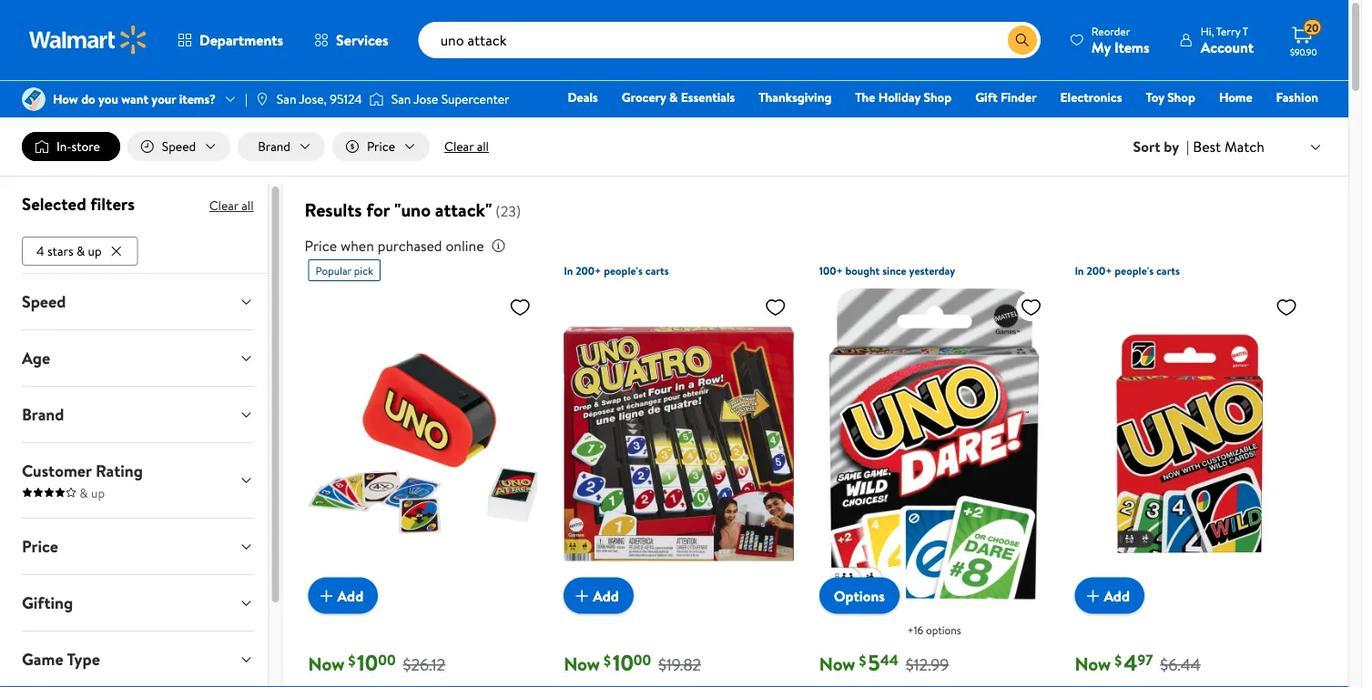 Task type: vqa. For each thing, say whether or not it's contained in the screenshot.
Year
no



Task type: locate. For each thing, give the bounding box(es) containing it.
1 horizontal spatial |
[[1187, 137, 1190, 157]]

brand inside sort and filter section element
[[258, 138, 291, 155]]

1 00 from the left
[[378, 651, 396, 671]]

 image
[[22, 87, 46, 111], [255, 92, 269, 107]]

2 add button from the left
[[564, 578, 634, 614]]

$ for now $ 10 00 $26.12
[[348, 651, 356, 672]]

all
[[477, 138, 489, 155], [242, 197, 254, 215]]

$ left 5
[[859, 651, 867, 672]]

since
[[883, 263, 907, 279]]

price up for
[[367, 138, 395, 155]]

thanksgiving
[[759, 88, 832, 106]]

0 horizontal spatial brand
[[22, 403, 64, 426]]

add for now $ 10 00 $26.12
[[338, 586, 364, 606]]

fashion registry
[[1109, 88, 1319, 132]]

2 horizontal spatial add button
[[1075, 578, 1145, 614]]

1 horizontal spatial all
[[477, 138, 489, 155]]

the holiday shop link
[[847, 87, 960, 107]]

1 horizontal spatial carts
[[1157, 263, 1180, 279]]

$ left '$19.82' on the bottom of page
[[604, 651, 611, 672]]

all for clear all button to the bottom
[[242, 197, 254, 215]]

1 horizontal spatial add
[[593, 586, 619, 606]]

0 horizontal spatial price
[[22, 535, 58, 558]]

clear all inside clear all button
[[445, 138, 489, 155]]

game type
[[22, 648, 100, 671]]

add up the now $ 4 97 $6.44
[[1104, 586, 1130, 606]]

0 horizontal spatial  image
[[22, 87, 46, 111]]

hi, terry t account
[[1201, 23, 1254, 57]]

00 left the $26.12
[[378, 651, 396, 671]]

1 horizontal spatial add to cart image
[[571, 585, 593, 607]]

best match button
[[1190, 135, 1327, 159]]

2 in 200+ people's carts from the left
[[1075, 263, 1180, 279]]

2 in from the left
[[1075, 263, 1084, 279]]

$ left 97
[[1115, 651, 1122, 672]]

speed down stars
[[22, 290, 66, 313]]

san jose supercenter
[[391, 90, 510, 108]]

0 vertical spatial &
[[669, 88, 678, 106]]

0 horizontal spatial 10
[[357, 648, 378, 679]]

0 horizontal spatial add to cart image
[[316, 585, 338, 607]]

 image left how
[[22, 87, 46, 111]]

& up
[[77, 484, 105, 502]]

0 horizontal spatial clear all button
[[209, 191, 254, 221]]

gifting button
[[7, 575, 268, 631]]

2 now from the left
[[564, 652, 600, 677]]

1 horizontal spatial 200+
[[1087, 263, 1113, 279]]

electronics
[[1061, 88, 1123, 106]]

brand
[[258, 138, 291, 155], [22, 403, 64, 426]]

hi,
[[1201, 23, 1214, 39]]

1 vertical spatial speed
[[22, 290, 66, 313]]

essentials
[[681, 88, 735, 106]]

clear
[[445, 138, 474, 155], [209, 197, 239, 215]]

4 now from the left
[[1075, 652, 1111, 677]]

10 left the $26.12
[[357, 648, 378, 679]]

1 people's from the left
[[604, 263, 643, 279]]

0 horizontal spatial speed
[[22, 290, 66, 313]]

brand button down age dropdown button
[[7, 387, 268, 442]]

0 horizontal spatial shop
[[924, 88, 952, 106]]

1 vertical spatial price
[[305, 236, 337, 256]]

in for 10
[[564, 263, 573, 279]]

1 now from the left
[[308, 652, 345, 677]]

1 horizontal spatial clear all
[[445, 138, 489, 155]]

now inside the now $ 4 97 $6.44
[[1075, 652, 1111, 677]]

popular
[[316, 263, 352, 278]]

$ inside now $ 5 44 $12.99
[[859, 651, 867, 672]]

1 horizontal spatial price
[[305, 236, 337, 256]]

grocery & essentials
[[622, 88, 735, 106]]

0 vertical spatial up
[[88, 242, 102, 260]]

0 horizontal spatial 4
[[36, 242, 44, 260]]

 image left jose,
[[255, 92, 269, 107]]

2 00 from the left
[[634, 651, 651, 671]]

add to cart image for now $ 10 00 $19.82
[[571, 585, 593, 607]]

$ left the $26.12
[[348, 651, 356, 672]]

2 add from the left
[[593, 586, 619, 606]]

1 horizontal spatial people's
[[1115, 263, 1154, 279]]

now for now $ 4 97 $6.44
[[1075, 652, 1111, 677]]

0 horizontal spatial 200+
[[576, 263, 601, 279]]

0 horizontal spatial add button
[[308, 578, 378, 614]]

up down customer rating
[[91, 484, 105, 502]]

1 add from the left
[[338, 586, 364, 606]]

0 horizontal spatial add
[[338, 586, 364, 606]]

1 in 200+ people's carts from the left
[[564, 263, 669, 279]]

1 horizontal spatial add button
[[564, 578, 634, 614]]

1 vertical spatial up
[[91, 484, 105, 502]]

0 horizontal spatial 00
[[378, 651, 396, 671]]

san
[[277, 90, 296, 108], [391, 90, 411, 108]]

0 horizontal spatial |
[[245, 90, 248, 108]]

1 200+ from the left
[[576, 263, 601, 279]]

0 vertical spatial speed button
[[127, 132, 231, 161]]

1 horizontal spatial 00
[[634, 651, 651, 671]]

(23)
[[496, 201, 521, 221]]

10
[[357, 648, 378, 679], [613, 648, 634, 679]]

up right stars
[[88, 242, 102, 260]]

3 add button from the left
[[1075, 578, 1145, 614]]

jose
[[414, 90, 438, 108]]

0 horizontal spatial san
[[277, 90, 296, 108]]

1 add button from the left
[[308, 578, 378, 614]]

in
[[564, 263, 573, 279], [1075, 263, 1084, 279]]

now inside now $ 10 00 $26.12
[[308, 652, 345, 677]]

0 vertical spatial clear all
[[445, 138, 489, 155]]

1 horizontal spatial in 200+ people's carts
[[1075, 263, 1180, 279]]

2 10 from the left
[[613, 648, 634, 679]]

add to cart image for now $ 10 00 $26.12
[[316, 585, 338, 607]]

brand button
[[238, 132, 325, 161], [7, 387, 268, 442]]

0 vertical spatial |
[[245, 90, 248, 108]]

0 vertical spatial brand button
[[238, 132, 325, 161]]

clear all for top clear all button
[[445, 138, 489, 155]]

online
[[446, 236, 484, 256]]

Search search field
[[419, 22, 1041, 58]]

4 $ from the left
[[1115, 651, 1122, 672]]

2 200+ from the left
[[1087, 263, 1113, 279]]

4 stars & up list item
[[22, 233, 142, 266]]

1 horizontal spatial brand
[[258, 138, 291, 155]]

reorder my items
[[1092, 23, 1150, 57]]

shop right holiday
[[924, 88, 952, 106]]

1 vertical spatial speed button
[[7, 274, 268, 330]]

0 vertical spatial price button
[[332, 132, 430, 161]]

do
[[81, 90, 95, 108]]

0 horizontal spatial carts
[[646, 263, 669, 279]]

all inside sort and filter section element
[[477, 138, 489, 155]]

2 $ from the left
[[604, 651, 611, 672]]

1 vertical spatial 4
[[1124, 648, 1138, 679]]

home
[[1220, 88, 1253, 106]]

one
[[1179, 114, 1207, 132]]

0 vertical spatial speed
[[162, 138, 196, 155]]

10 left '$19.82' on the bottom of page
[[613, 648, 634, 679]]

3 add from the left
[[1104, 586, 1130, 606]]

options link
[[820, 578, 900, 614]]

& inside customer rating tab
[[80, 484, 88, 502]]

0 vertical spatial clear
[[445, 138, 474, 155]]

1 horizontal spatial clear all button
[[437, 132, 496, 161]]

1 $ from the left
[[348, 651, 356, 672]]

2 san from the left
[[391, 90, 411, 108]]

$ inside now $ 10 00 $19.82
[[604, 651, 611, 672]]

clear all for clear all button to the bottom
[[209, 197, 254, 215]]

registry link
[[1101, 113, 1164, 133]]

holiday
[[879, 88, 921, 106]]

0 horizontal spatial in 200+ people's carts
[[564, 263, 669, 279]]

price
[[367, 138, 395, 155], [305, 236, 337, 256], [22, 535, 58, 558]]

how
[[53, 90, 78, 108]]

1 vertical spatial clear all
[[209, 197, 254, 215]]

3 now from the left
[[820, 652, 856, 677]]

legal information image
[[491, 239, 506, 253]]

2 people's from the left
[[1115, 263, 1154, 279]]

now inside now $ 10 00 $19.82
[[564, 652, 600, 677]]

all down supercenter
[[477, 138, 489, 155]]

0 vertical spatial brand
[[258, 138, 291, 155]]

& right stars
[[76, 242, 85, 260]]

2 carts from the left
[[1157, 263, 1180, 279]]

$
[[348, 651, 356, 672], [604, 651, 611, 672], [859, 651, 867, 672], [1115, 651, 1122, 672]]

1 vertical spatial brand
[[22, 403, 64, 426]]

add button up the now $ 4 97 $6.44
[[1075, 578, 1145, 614]]

$ inside now $ 10 00 $26.12
[[348, 651, 356, 672]]

brand button down jose,
[[238, 132, 325, 161]]

1 horizontal spatial shop
[[1168, 88, 1196, 106]]

pick
[[354, 263, 373, 278]]

2 vertical spatial &
[[80, 484, 88, 502]]

$26.12
[[403, 654, 446, 677]]

game type tab
[[7, 632, 268, 688]]

& inside button
[[76, 242, 85, 260]]

add up now $ 10 00 $26.12
[[338, 586, 364, 606]]

in-store button
[[22, 132, 120, 161]]

options
[[834, 586, 885, 606]]

gift finder
[[976, 88, 1037, 106]]

1 vertical spatial &
[[76, 242, 85, 260]]

add to favorites list, uno dare card game for family night featuring challenging and silly dares from 3 categories image
[[1021, 296, 1042, 319]]

2 horizontal spatial add
[[1104, 586, 1130, 606]]

now $ 5 44 $12.99
[[820, 648, 949, 679]]

1 vertical spatial all
[[242, 197, 254, 215]]

how do you want your items?
[[53, 90, 216, 108]]

speed button
[[127, 132, 231, 161], [7, 274, 268, 330]]

1 in from the left
[[564, 263, 573, 279]]

0 horizontal spatial in
[[564, 263, 573, 279]]

now for now $ 5 44 $12.99
[[820, 652, 856, 677]]

in-store
[[56, 138, 100, 155]]

add to favorites list, uno quatro game, adult, family & game night with colored tiles & plastic game grid, 2 to 4 players image
[[765, 296, 787, 319]]

| right by
[[1187, 137, 1190, 157]]

speed button down your
[[127, 132, 231, 161]]

0 vertical spatial all
[[477, 138, 489, 155]]

t
[[1243, 23, 1249, 39]]

speed down your
[[162, 138, 196, 155]]

1 add to cart image from the left
[[316, 585, 338, 607]]

in 200+ people's carts for 10
[[564, 263, 669, 279]]

& down customer rating
[[80, 484, 88, 502]]

results
[[305, 197, 362, 223]]

shop right toy
[[1168, 88, 1196, 106]]

00
[[378, 651, 396, 671], [634, 651, 651, 671]]

| right items?
[[245, 90, 248, 108]]

speed
[[162, 138, 196, 155], [22, 290, 66, 313]]

200+
[[576, 263, 601, 279], [1087, 263, 1113, 279]]

4 left $6.44
[[1124, 648, 1138, 679]]

& right 'grocery' at the top
[[669, 88, 678, 106]]

price inside sort and filter section element
[[367, 138, 395, 155]]

now inside now $ 5 44 $12.99
[[820, 652, 856, 677]]

add
[[338, 586, 364, 606], [593, 586, 619, 606], [1104, 586, 1130, 606]]

00 for now $ 10 00 $19.82
[[634, 651, 651, 671]]

walmart+ link
[[1256, 113, 1327, 133]]

in for 4
[[1075, 263, 1084, 279]]

+16 options
[[908, 623, 962, 639]]

speed button up age dropdown button
[[7, 274, 268, 330]]

account
[[1201, 37, 1254, 57]]

1 10 from the left
[[357, 648, 378, 679]]

now
[[308, 652, 345, 677], [564, 652, 600, 677], [820, 652, 856, 677], [1075, 652, 1111, 677]]

gift finder link
[[968, 87, 1045, 107]]

brand down san jose, 95124
[[258, 138, 291, 155]]

4 inside button
[[36, 242, 44, 260]]

people's for 10
[[604, 263, 643, 279]]

$ inside the now $ 4 97 $6.44
[[1115, 651, 1122, 672]]

add to cart image up now $ 10 00 $19.82
[[571, 585, 593, 607]]

 image
[[370, 90, 384, 108]]

add button up now $ 10 00 $19.82
[[564, 578, 634, 614]]

0 horizontal spatial all
[[242, 197, 254, 215]]

1 vertical spatial |
[[1187, 137, 1190, 157]]

1 horizontal spatial speed
[[162, 138, 196, 155]]

1 horizontal spatial san
[[391, 90, 411, 108]]

00 inside now $ 10 00 $19.82
[[634, 651, 651, 671]]

0 horizontal spatial clear all
[[209, 197, 254, 215]]

1 vertical spatial clear
[[209, 197, 239, 215]]

shop
[[924, 88, 952, 106], [1168, 88, 1196, 106]]

san left jose,
[[277, 90, 296, 108]]

1 carts from the left
[[646, 263, 669, 279]]

1 horizontal spatial 10
[[613, 648, 634, 679]]

price up gifting
[[22, 535, 58, 558]]

rating
[[96, 460, 143, 483]]

price button down 95124
[[332, 132, 430, 161]]

0 vertical spatial price
[[367, 138, 395, 155]]

departments
[[199, 30, 283, 50]]

thanksgiving link
[[751, 87, 840, 107]]

san left the jose
[[391, 90, 411, 108]]

bought
[[846, 263, 880, 279]]

0 vertical spatial 4
[[36, 242, 44, 260]]

00 left '$19.82' on the bottom of page
[[634, 651, 651, 671]]

walmart+
[[1265, 114, 1319, 132]]

5
[[869, 648, 880, 679]]

1 horizontal spatial clear
[[445, 138, 474, 155]]

0 vertical spatial clear all button
[[437, 132, 496, 161]]

add for now $ 4 97 $6.44
[[1104, 586, 1130, 606]]

add button up now $ 10 00 $26.12
[[308, 578, 378, 614]]

add to cart image
[[316, 585, 338, 607], [571, 585, 593, 607]]

add up now $ 10 00 $19.82
[[593, 586, 619, 606]]

people's
[[604, 263, 643, 279], [1115, 263, 1154, 279]]

1 vertical spatial price button
[[7, 519, 268, 575]]

now for now $ 10 00 $19.82
[[564, 652, 600, 677]]

price inside "tab"
[[22, 535, 58, 558]]

3 $ from the left
[[859, 651, 867, 672]]

add to cart image up now $ 10 00 $26.12
[[316, 585, 338, 607]]

| inside sort and filter section element
[[1187, 137, 1190, 157]]

price up popular
[[305, 236, 337, 256]]

2 horizontal spatial price
[[367, 138, 395, 155]]

brand down age
[[22, 403, 64, 426]]

2 vertical spatial price
[[22, 535, 58, 558]]

0 horizontal spatial people's
[[604, 263, 643, 279]]

1 san from the left
[[277, 90, 296, 108]]

deals
[[568, 88, 598, 106]]

0 horizontal spatial price button
[[7, 519, 268, 575]]

2 add to cart image from the left
[[571, 585, 593, 607]]

1 horizontal spatial  image
[[255, 92, 269, 107]]

services
[[336, 30, 389, 50]]

1 horizontal spatial price button
[[332, 132, 430, 161]]

add to favorites list, uno card game for kids, adults & game night, original game of matching colors & numbers image
[[1276, 296, 1298, 319]]

0 horizontal spatial clear
[[209, 197, 239, 215]]

add for now $ 10 00 $19.82
[[593, 586, 619, 606]]

all left results
[[242, 197, 254, 215]]

1 horizontal spatial in
[[1075, 263, 1084, 279]]

customer
[[22, 460, 92, 483]]

4 left stars
[[36, 242, 44, 260]]

price button up gifting tab
[[7, 519, 268, 575]]

brand inside brand tab
[[22, 403, 64, 426]]

00 inside now $ 10 00 $26.12
[[378, 651, 396, 671]]

clear all button
[[437, 132, 496, 161], [209, 191, 254, 221]]



Task type: describe. For each thing, give the bounding box(es) containing it.
95124
[[330, 90, 362, 108]]

toy
[[1146, 88, 1165, 106]]

in-
[[56, 138, 71, 155]]

supercenter
[[442, 90, 510, 108]]

44
[[880, 651, 899, 671]]

Walmart Site-Wide search field
[[419, 22, 1041, 58]]

$ for now $ 4 97 $6.44
[[1115, 651, 1122, 672]]

age button
[[7, 330, 268, 386]]

speed tab
[[7, 274, 268, 330]]

grocery & essentials link
[[614, 87, 744, 107]]

20
[[1307, 20, 1319, 35]]

uno quatro game, adult, family & game night with colored tiles & plastic game grid, 2 to 4 players image
[[564, 289, 794, 600]]

grocery
[[622, 88, 666, 106]]

speed button inside sort and filter section element
[[127, 132, 231, 161]]

1 vertical spatial clear all button
[[209, 191, 254, 221]]

uno dare card game for family night featuring challenging and silly dares from 3 categories image
[[820, 289, 1050, 600]]

clear inside sort and filter section element
[[445, 138, 474, 155]]

all for top clear all button
[[477, 138, 489, 155]]

brand for the bottommost brand dropdown button
[[22, 403, 64, 426]]

add to cart image
[[1082, 585, 1104, 607]]

san for san jose, 95124
[[277, 90, 296, 108]]

the holiday shop
[[856, 88, 952, 106]]

4 stars & up
[[36, 242, 102, 260]]

speed inside "tab"
[[22, 290, 66, 313]]

uno card game for kids, adults & game night, original game of matching colors & numbers image
[[1075, 289, 1305, 600]]

now for now $ 10 00 $26.12
[[308, 652, 345, 677]]

gift
[[976, 88, 998, 106]]

terry
[[1217, 23, 1241, 39]]

services button
[[299, 18, 404, 62]]

carts for 10
[[646, 263, 669, 279]]

game type button
[[7, 632, 268, 688]]

want
[[121, 90, 148, 108]]

you
[[98, 90, 118, 108]]

deals link
[[560, 87, 607, 107]]

gifting
[[22, 592, 73, 615]]

add button for now $ 10 00 $26.12
[[308, 578, 378, 614]]

selected filters
[[22, 192, 135, 216]]

fashion link
[[1268, 87, 1327, 107]]

up inside button
[[88, 242, 102, 260]]

97
[[1138, 651, 1153, 671]]

00 for now $ 10 00 $26.12
[[378, 651, 396, 671]]

200+ for 4
[[1087, 263, 1113, 279]]

price when purchased online
[[305, 236, 484, 256]]

uno attack card game for family night with card launcher featuring lights & sounds image
[[308, 289, 539, 600]]

type
[[67, 648, 100, 671]]

home link
[[1211, 87, 1261, 107]]

walmart image
[[29, 26, 148, 55]]

age tab
[[7, 330, 268, 386]]

game
[[22, 648, 63, 671]]

100+
[[820, 263, 843, 279]]

"uno
[[394, 197, 431, 223]]

1 shop from the left
[[924, 88, 952, 106]]

+16
[[908, 623, 924, 639]]

$90.90
[[1291, 46, 1318, 58]]

fashion
[[1277, 88, 1319, 106]]

one debit link
[[1171, 113, 1249, 133]]

price tab
[[7, 519, 268, 575]]

one debit
[[1179, 114, 1241, 132]]

clear search field text image
[[986, 33, 1001, 47]]

10 for now $ 10 00 $26.12
[[357, 648, 378, 679]]

attack"
[[435, 197, 492, 223]]

for
[[366, 197, 390, 223]]

 image for san
[[255, 92, 269, 107]]

toy shop
[[1146, 88, 1196, 106]]

200+ for 10
[[576, 263, 601, 279]]

now $ 4 97 $6.44
[[1075, 648, 1201, 679]]

reorder
[[1092, 23, 1131, 39]]

$ for now $ 5 44 $12.99
[[859, 651, 867, 672]]

stars
[[47, 242, 73, 260]]

people's for 4
[[1115, 263, 1154, 279]]

san for san jose supercenter
[[391, 90, 411, 108]]

match
[[1225, 136, 1265, 157]]

yesterday
[[910, 263, 956, 279]]

search icon image
[[1015, 33, 1030, 47]]

toy shop link
[[1138, 87, 1204, 107]]

sort by |
[[1134, 137, 1190, 157]]

add to favorites list, uno attack card game for family night with card launcher featuring lights & sounds image
[[509, 296, 531, 319]]

10 for now $ 10 00 $19.82
[[613, 648, 634, 679]]

my
[[1092, 37, 1111, 57]]

items
[[1115, 37, 1150, 57]]

sort
[[1134, 137, 1161, 157]]

add button for now $ 10 00 $19.82
[[564, 578, 634, 614]]

your
[[152, 90, 176, 108]]

jose,
[[299, 90, 327, 108]]

in 200+ people's carts for 4
[[1075, 263, 1180, 279]]

best match
[[1194, 136, 1265, 157]]

purchased
[[378, 236, 442, 256]]

applied filters section element
[[22, 192, 135, 216]]

$19.82
[[659, 654, 701, 677]]

4 stars & up button
[[22, 237, 138, 266]]

best
[[1194, 136, 1222, 157]]

1 horizontal spatial 4
[[1124, 648, 1138, 679]]

100+ bought since yesterday
[[820, 263, 956, 279]]

 image for how
[[22, 87, 46, 111]]

sort and filter section element
[[0, 118, 1349, 176]]

results for "uno attack" (23)
[[305, 197, 521, 223]]

age
[[22, 347, 50, 370]]

brand tab
[[7, 387, 268, 442]]

add button for now $ 4 97 $6.44
[[1075, 578, 1145, 614]]

popular pick
[[316, 263, 373, 278]]

registry
[[1109, 114, 1156, 132]]

1 vertical spatial brand button
[[7, 387, 268, 442]]

when
[[341, 236, 374, 256]]

carts for 4
[[1157, 263, 1180, 279]]

2 shop from the left
[[1168, 88, 1196, 106]]

$ for now $ 10 00 $19.82
[[604, 651, 611, 672]]

filters
[[90, 192, 135, 216]]

electronics link
[[1053, 87, 1131, 107]]

speed inside sort and filter section element
[[162, 138, 196, 155]]

departments button
[[162, 18, 299, 62]]

the
[[856, 88, 876, 106]]

customer rating tab
[[7, 443, 268, 518]]

brand for the topmost brand dropdown button
[[258, 138, 291, 155]]

gifting tab
[[7, 575, 268, 631]]

now $ 10 00 $26.12
[[308, 648, 446, 679]]

up inside customer rating tab
[[91, 484, 105, 502]]

by
[[1164, 137, 1180, 157]]

selected
[[22, 192, 86, 216]]

items?
[[179, 90, 216, 108]]



